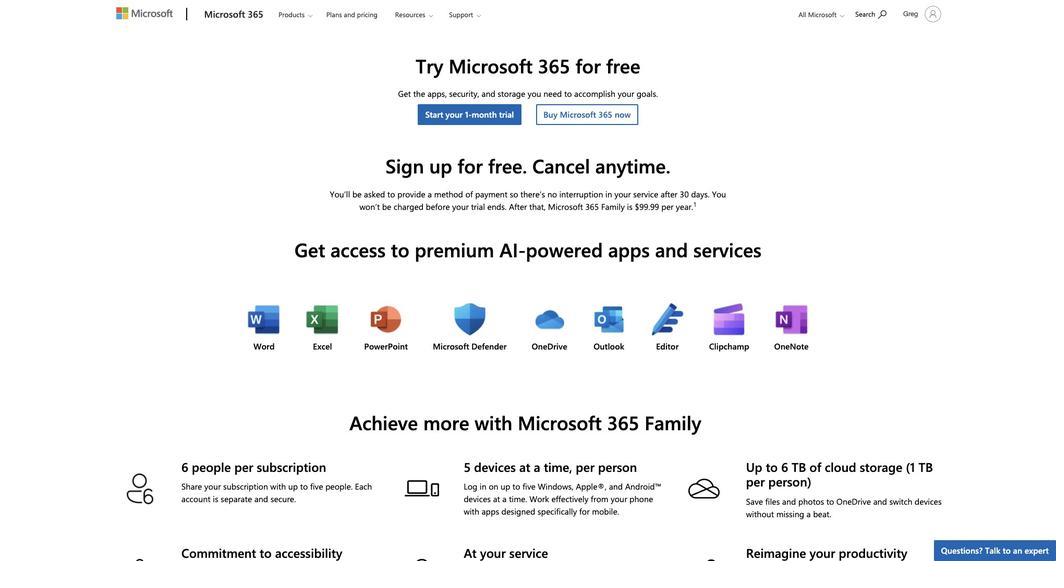 Task type: describe. For each thing, give the bounding box(es) containing it.
a inside you'll be asked to provide a method of payment so there's no interruption in your service after 30 days. you won't be charged before your trial ends. after that, microsoft 365 family is $99.99 per year.
[[428, 189, 432, 200]]

try microsoft 365 for free
[[416, 53, 641, 78]]

search button
[[851, 2, 892, 25]]

your up now
[[618, 88, 635, 99]]

ms defender image
[[453, 303, 487, 337]]

of inside up to 6 tb of cloud storage (1 tb per person)
[[810, 459, 822, 476]]

devices inside log in on up to five windows, apple®, and android™ devices at a time. work effectively from your phone with apps designed specifically for mobile.
[[464, 494, 491, 505]]

and left switch
[[874, 497, 888, 508]]

start your 1-month trial
[[425, 109, 514, 120]]

specifically
[[538, 507, 577, 518]]

your inside share your subscription with up to five people. each account is separate and secure.
[[204, 482, 221, 493]]

0 horizontal spatial onedrive
[[532, 341, 568, 352]]

0 vertical spatial at
[[520, 459, 531, 476]]

powered
[[526, 237, 603, 262]]

to inside 'save files and photos to onedrive and switch devices without missing a beat.'
[[827, 497, 835, 508]]

your left 1-
[[446, 109, 463, 120]]

apps inside log in on up to five windows, apple®, and android™ devices at a time. work effectively from your phone with apps designed specifically for mobile.
[[482, 507, 499, 518]]

ms onenote image
[[775, 303, 809, 337]]

services
[[694, 237, 762, 262]]

is inside share your subscription with up to five people. each account is separate and secure.
[[213, 494, 218, 505]]

achieve more with microsoft 365 family
[[350, 410, 707, 436]]

designed
[[502, 507, 536, 518]]

storage inside up to 6 tb of cloud storage (1 tb per person)
[[860, 459, 903, 476]]

goals.
[[637, 88, 658, 99]]

up inside log in on up to five windows, apple®, and android™ devices at a time. work effectively from your phone with apps designed specifically for mobile.
[[501, 482, 511, 493]]

at inside log in on up to five windows, apple®, and android™ devices at a time. work effectively from your phone with apps designed specifically for mobile.
[[493, 494, 500, 505]]

share
[[181, 482, 202, 493]]

you'll be asked to provide a method of payment so there's no interruption in your service after 30 days. you won't be charged before your trial ends. after that, microsoft 365 family is $99.99 per year.
[[330, 189, 727, 212]]

resources button
[[386, 1, 442, 28]]

in inside log in on up to five windows, apple®, and android™ devices at a time. work effectively from your phone with apps designed specifically for mobile.
[[480, 482, 487, 493]]

365 left now
[[599, 109, 613, 120]]

sign up for free. cancel anytime.
[[386, 153, 671, 179]]

excel
[[313, 341, 332, 352]]

windows,
[[538, 482, 574, 493]]

to inside dropdown button
[[1003, 546, 1011, 557]]

resources
[[395, 10, 426, 19]]

cloud
[[825, 459, 857, 476]]

log
[[464, 482, 478, 493]]

1 horizontal spatial up
[[430, 153, 452, 179]]

of inside you'll be asked to provide a method of payment so there's no interruption in your service after 30 days. you won't be charged before your trial ends. after that, microsoft 365 family is $99.99 per year.
[[466, 189, 473, 200]]

save files and photos to onedrive and switch devices without missing a beat.
[[746, 497, 942, 520]]

photos
[[799, 497, 825, 508]]

greg
[[904, 10, 919, 18]]

log in on up to five windows, apple®, and android™ devices at a time. work effectively from your phone with apps designed specifically for mobile.
[[464, 482, 662, 518]]

get for get the apps, security, and storage you need to accomplish your goals.
[[398, 88, 411, 99]]

and up missing
[[783, 497, 797, 508]]

microsoft defender button
[[433, 341, 507, 353]]

try
[[416, 53, 444, 78]]

time.
[[509, 494, 527, 505]]

microsoft defender
[[433, 341, 507, 352]]

phone
[[630, 494, 653, 505]]

outlook button
[[594, 341, 625, 353]]

products button
[[270, 1, 321, 28]]

$99.99
[[635, 201, 660, 212]]

get access to premium ai-powered apps and services
[[295, 237, 762, 262]]

1 vertical spatial family
[[645, 410, 702, 436]]

support button
[[440, 1, 490, 28]]

achieve
[[350, 410, 418, 436]]

0 vertical spatial with
[[475, 410, 513, 436]]

apple®,
[[576, 482, 607, 493]]

clipchamp button
[[709, 341, 750, 353]]

get the apps, security, and storage you need to accomplish your goals.
[[398, 88, 658, 99]]

onenote button
[[775, 341, 809, 353]]

your inside log in on up to five windows, apple®, and android™ devices at a time. work effectively from your phone with apps designed specifically for mobile.
[[611, 494, 628, 505]]

products
[[279, 10, 305, 19]]

person)
[[769, 474, 812, 491]]

outlook
[[594, 341, 625, 352]]

support
[[449, 10, 473, 19]]

ms word image
[[248, 303, 281, 337]]

all microsoft button
[[791, 1, 850, 28]]

start
[[425, 109, 443, 120]]

microsoft image
[[116, 7, 172, 19]]

person
[[598, 459, 637, 476]]

service
[[634, 189, 659, 200]]

1-
[[465, 109, 472, 120]]

need
[[544, 88, 562, 99]]

1 6 from the left
[[181, 459, 188, 476]]

each
[[355, 482, 372, 493]]

to inside share your subscription with up to five people. each account is separate and secure.
[[300, 482, 308, 493]]

from
[[591, 494, 609, 505]]

android™
[[625, 482, 662, 493]]

all microsoft
[[799, 10, 837, 19]]

editor button
[[656, 341, 679, 353]]

beat.
[[814, 509, 832, 520]]

word
[[254, 341, 275, 352]]

onedrive button
[[532, 341, 568, 353]]

subscription inside share your subscription with up to five people. each account is separate and secure.
[[223, 482, 268, 493]]

the
[[413, 88, 425, 99]]

time,
[[544, 459, 573, 476]]

0 vertical spatial be
[[353, 189, 362, 200]]

to inside you'll be asked to provide a method of payment so there's no interruption in your service after 30 days. you won't be charged before your trial ends. after that, microsoft 365 family is $99.99 per year.
[[388, 189, 395, 200]]

1 horizontal spatial trial
[[499, 109, 514, 120]]

microsoft inside microsoft defender button
[[433, 341, 469, 352]]

asked
[[364, 189, 385, 200]]

is inside you'll be asked to provide a method of payment so there's no interruption in your service after 30 days. you won't be charged before your trial ends. after that, microsoft 365 family is $99.99 per year.
[[627, 201, 633, 212]]

excel button
[[313, 341, 332, 353]]

6 people per subscription
[[181, 459, 326, 476]]

no
[[548, 189, 557, 200]]

switch
[[890, 497, 913, 508]]

365 up person
[[607, 410, 640, 436]]

clipchamp
[[709, 341, 750, 352]]

files
[[766, 497, 780, 508]]

per inside up to 6 tb of cloud storage (1 tb per person)
[[746, 474, 765, 491]]

microsoft 365 link
[[199, 1, 269, 29]]

people
[[192, 459, 231, 476]]

family inside you'll be asked to provide a method of payment so there's no interruption in your service after 30 days. you won't be charged before your trial ends. after that, microsoft 365 family is $99.99 per year.
[[601, 201, 625, 212]]

missing
[[777, 509, 805, 520]]

accomplish
[[575, 88, 616, 99]]



Task type: locate. For each thing, give the bounding box(es) containing it.
get left access
[[295, 237, 325, 262]]

charged
[[394, 201, 424, 212]]

your left service at the top right of page
[[615, 189, 631, 200]]

word button
[[254, 341, 275, 353]]

your
[[618, 88, 635, 99], [446, 109, 463, 120], [615, 189, 631, 200], [452, 201, 469, 212], [204, 482, 221, 493], [611, 494, 628, 505]]

is left the $99.99
[[627, 201, 633, 212]]

in
[[606, 189, 612, 200], [480, 482, 487, 493]]

up right on
[[501, 482, 511, 493]]

1 tb from the left
[[792, 459, 807, 476]]

to inside up to 6 tb of cloud storage (1 tb per person)
[[766, 459, 778, 476]]

at
[[520, 459, 531, 476], [493, 494, 500, 505]]

five inside share your subscription with up to five people. each account is separate and secure.
[[310, 482, 323, 493]]

onedrive down up to 6 tb of cloud storage (1 tb per person)
[[837, 497, 871, 508]]

30
[[680, 189, 689, 200]]

up to 6 tb of cloud storage (1 tb per person)
[[746, 459, 934, 491]]

account
[[181, 494, 211, 505]]

onenote
[[775, 341, 809, 352]]

a left time.
[[503, 494, 507, 505]]

0 horizontal spatial family
[[601, 201, 625, 212]]

1 vertical spatial get
[[295, 237, 325, 262]]

questions? talk to an expert button
[[934, 541, 1057, 562]]

powerpoint
[[364, 341, 408, 352]]

(1
[[906, 459, 916, 476]]

1 horizontal spatial tb
[[919, 459, 934, 476]]

year.
[[676, 201, 694, 212]]

0 horizontal spatial at
[[493, 494, 500, 505]]

and inside log in on up to five windows, apple®, and android™ devices at a time. work effectively from your phone with apps designed specifically for mobile.
[[609, 482, 623, 493]]

per right people
[[235, 459, 253, 476]]

2 vertical spatial for
[[580, 507, 590, 518]]

a up before
[[428, 189, 432, 200]]

in right interruption
[[606, 189, 612, 200]]

2 vertical spatial with
[[464, 507, 480, 518]]

ms powerpoint image
[[370, 303, 403, 337]]

0 horizontal spatial of
[[466, 189, 473, 200]]

tb right (1
[[919, 459, 934, 476]]

trial down payment
[[471, 201, 485, 212]]

microsoft inside microsoft 365 link
[[204, 8, 245, 20]]

0 vertical spatial of
[[466, 189, 473, 200]]

365 left the products
[[248, 8, 263, 20]]

1 vertical spatial subscription
[[223, 482, 268, 493]]

storage left (1
[[860, 459, 903, 476]]

per up save
[[746, 474, 765, 491]]

free.
[[488, 153, 527, 179]]

0 vertical spatial subscription
[[257, 459, 326, 476]]

people.
[[326, 482, 353, 493]]

devices up on
[[474, 459, 516, 476]]

1 horizontal spatial get
[[398, 88, 411, 99]]

and right plans
[[344, 10, 355, 19]]

up inside share your subscription with up to five people. each account is separate and secure.
[[288, 482, 298, 493]]

a inside log in on up to five windows, apple®, and android™ devices at a time. work effectively from your phone with apps designed specifically for mobile.
[[503, 494, 507, 505]]

to inside log in on up to five windows, apple®, and android™ devices at a time. work effectively from your phone with apps designed specifically for mobile.
[[513, 482, 521, 493]]

to left an on the bottom right of page
[[1003, 546, 1011, 557]]

to right access
[[391, 237, 410, 262]]

0 horizontal spatial trial
[[471, 201, 485, 212]]

0 vertical spatial family
[[601, 201, 625, 212]]

1 vertical spatial storage
[[860, 459, 903, 476]]

1 vertical spatial of
[[810, 459, 822, 476]]

to left people.
[[300, 482, 308, 493]]

of
[[466, 189, 473, 200], [810, 459, 822, 476]]

0 vertical spatial storage
[[498, 88, 526, 99]]

secure.
[[271, 494, 296, 505]]

ms onedrive image
[[533, 303, 566, 337]]

payment
[[475, 189, 508, 200]]

expert
[[1025, 546, 1049, 557]]

days.
[[691, 189, 710, 200]]

1 five from the left
[[310, 482, 323, 493]]

tb up photos at bottom right
[[792, 459, 807, 476]]

your down people
[[204, 482, 221, 493]]

2 6 from the left
[[782, 459, 789, 476]]

editor
[[656, 341, 679, 352]]

1 vertical spatial onedrive
[[837, 497, 871, 508]]

0 vertical spatial onedrive
[[532, 341, 568, 352]]

in inside you'll be asked to provide a method of payment so there's no interruption in your service after 30 days. you won't be charged before your trial ends. after that, microsoft 365 family is $99.99 per year.
[[606, 189, 612, 200]]

1 vertical spatial be
[[382, 201, 392, 212]]

greg button
[[898, 2, 946, 27]]

subscription up "separate"
[[223, 482, 268, 493]]

mobile.
[[592, 507, 620, 518]]

subscription up share your subscription with up to five people. each account is separate and secure.
[[257, 459, 326, 476]]

2 tb from the left
[[919, 459, 934, 476]]

1 horizontal spatial is
[[627, 201, 633, 212]]

1 vertical spatial for
[[458, 153, 483, 179]]

Search search field
[[851, 2, 898, 25]]

365 down interruption
[[586, 201, 599, 212]]

storage left you
[[498, 88, 526, 99]]

with inside log in on up to five windows, apple®, and android™ devices at a time. work effectively from your phone with apps designed specifically for mobile.
[[464, 507, 480, 518]]

and
[[344, 10, 355, 19], [482, 88, 496, 99], [655, 237, 688, 262], [609, 482, 623, 493], [254, 494, 268, 505], [783, 497, 797, 508], [874, 497, 888, 508]]

for down effectively
[[580, 507, 590, 518]]

five inside log in on up to five windows, apple®, and android™ devices at a time. work effectively from your phone with apps designed specifically for mobile.
[[523, 482, 536, 493]]

1 horizontal spatial 6
[[782, 459, 789, 476]]

now
[[615, 109, 631, 120]]

1 horizontal spatial onedrive
[[837, 497, 871, 508]]

share your subscription with up to five people. each account is separate and secure.
[[181, 482, 372, 505]]

is right account
[[213, 494, 218, 505]]

defender
[[472, 341, 507, 352]]

1 horizontal spatial at
[[520, 459, 531, 476]]

5
[[464, 459, 471, 476]]

provide
[[398, 189, 426, 200]]

and down person
[[609, 482, 623, 493]]

per
[[662, 201, 674, 212], [235, 459, 253, 476], [576, 459, 595, 476], [746, 474, 765, 491]]

effectively
[[552, 494, 589, 505]]

0 horizontal spatial in
[[480, 482, 487, 493]]

a inside 'save files and photos to onedrive and switch devices without missing a beat.'
[[807, 509, 811, 520]]

to right up
[[766, 459, 778, 476]]

0 horizontal spatial apps
[[482, 507, 499, 518]]

onedrive
[[532, 341, 568, 352], [837, 497, 871, 508]]

plans and pricing link
[[322, 1, 382, 26]]

for up the accomplish
[[576, 53, 601, 78]]

get for get access to premium ai-powered apps and services
[[295, 237, 325, 262]]

with down log
[[464, 507, 480, 518]]

devices right switch
[[915, 497, 942, 508]]

your down method
[[452, 201, 469, 212]]

microsoft inside the all microsoft dropdown button
[[809, 10, 837, 19]]

trial inside you'll be asked to provide a method of payment so there's no interruption in your service after 30 days. you won't be charged before your trial ends. after that, microsoft 365 family is $99.99 per year.
[[471, 201, 485, 212]]

365 inside you'll be asked to provide a method of payment so there's no interruption in your service after 30 days. you won't be charged before your trial ends. after that, microsoft 365 family is $99.99 per year.
[[586, 201, 599, 212]]

0 horizontal spatial storage
[[498, 88, 526, 99]]

0 vertical spatial is
[[627, 201, 633, 212]]

0 horizontal spatial five
[[310, 482, 323, 493]]

is
[[627, 201, 633, 212], [213, 494, 218, 505]]

0 horizontal spatial get
[[295, 237, 325, 262]]

be right won't
[[382, 201, 392, 212]]

and up the month
[[482, 88, 496, 99]]

free
[[606, 53, 641, 78]]

pricing
[[357, 10, 378, 19]]

ai-
[[500, 237, 526, 262]]

0 vertical spatial get
[[398, 88, 411, 99]]

1 horizontal spatial family
[[645, 410, 702, 436]]

1 vertical spatial trial
[[471, 201, 485, 212]]

ends.
[[488, 201, 507, 212]]

get left 'the'
[[398, 88, 411, 99]]

work
[[530, 494, 549, 505]]

method
[[434, 189, 463, 200]]

interruption
[[560, 189, 603, 200]]

your up mobile.
[[611, 494, 628, 505]]

0 horizontal spatial 6
[[181, 459, 188, 476]]

per up apple®,
[[576, 459, 595, 476]]

you
[[712, 189, 727, 200]]

up up method
[[430, 153, 452, 179]]

0 horizontal spatial up
[[288, 482, 298, 493]]

and left 'secure.'
[[254, 494, 268, 505]]

trial right the month
[[499, 109, 514, 120]]

ms editor image
[[651, 303, 684, 337]]

6 right up
[[782, 459, 789, 476]]

to
[[565, 88, 572, 99], [388, 189, 395, 200], [391, 237, 410, 262], [766, 459, 778, 476], [300, 482, 308, 493], [513, 482, 521, 493], [827, 497, 835, 508], [1003, 546, 1011, 557]]

with up 'secure.'
[[270, 482, 286, 493]]

after
[[509, 201, 527, 212]]

devices down log
[[464, 494, 491, 505]]

apps down the $99.99
[[608, 237, 650, 262]]

be right you'll
[[353, 189, 362, 200]]

a left time,
[[534, 459, 541, 476]]

devices
[[474, 459, 516, 476], [464, 494, 491, 505], [915, 497, 942, 508]]

1 vertical spatial at
[[493, 494, 500, 505]]

up up 'secure.'
[[288, 482, 298, 493]]

ms outlook image
[[593, 303, 626, 337]]

6 up share
[[181, 459, 188, 476]]

1 vertical spatial in
[[480, 482, 487, 493]]

1 horizontal spatial apps
[[608, 237, 650, 262]]

6 inside up to 6 tb of cloud storage (1 tb per person)
[[782, 459, 789, 476]]

1 horizontal spatial of
[[810, 459, 822, 476]]

0 horizontal spatial be
[[353, 189, 362, 200]]

month
[[472, 109, 497, 120]]

storage
[[498, 88, 526, 99], [860, 459, 903, 476]]

365 up need
[[538, 53, 570, 78]]

per inside you'll be asked to provide a method of payment so there's no interruption in your service after 30 days. you won't be charged before your trial ends. after that, microsoft 365 family is $99.99 per year.
[[662, 201, 674, 212]]

of left the cloud
[[810, 459, 822, 476]]

2 five from the left
[[523, 482, 536, 493]]

2 horizontal spatial up
[[501, 482, 511, 493]]

0 horizontal spatial tb
[[792, 459, 807, 476]]

apps,
[[428, 88, 447, 99]]

to right need
[[565, 88, 572, 99]]

to up beat.
[[827, 497, 835, 508]]

apps down on
[[482, 507, 499, 518]]

at up time.
[[520, 459, 531, 476]]

microsoft inside buy microsoft 365 now link
[[560, 109, 596, 120]]

onedrive inside 'save files and photos to onedrive and switch devices without missing a beat.'
[[837, 497, 871, 508]]

0 vertical spatial apps
[[608, 237, 650, 262]]

of right method
[[466, 189, 473, 200]]

in left on
[[480, 482, 487, 493]]

at down on
[[493, 494, 500, 505]]

a down photos at bottom right
[[807, 509, 811, 520]]

devices inside 'save files and photos to onedrive and switch devices without missing a beat.'
[[915, 497, 942, 508]]

more
[[424, 410, 470, 436]]

powerpoint button
[[364, 341, 408, 353]]

and down the 'year.'
[[655, 237, 688, 262]]

to up time.
[[513, 482, 521, 493]]

1 vertical spatial is
[[213, 494, 218, 505]]

6
[[181, 459, 188, 476], [782, 459, 789, 476]]

365
[[248, 8, 263, 20], [538, 53, 570, 78], [599, 109, 613, 120], [586, 201, 599, 212], [607, 410, 640, 436]]

1 vertical spatial apps
[[482, 507, 499, 518]]

0 vertical spatial in
[[606, 189, 612, 200]]

1 horizontal spatial storage
[[860, 459, 903, 476]]

so
[[510, 189, 518, 200]]

cancel
[[533, 153, 590, 179]]

up
[[430, 153, 452, 179], [288, 482, 298, 493], [501, 482, 511, 493]]

0 vertical spatial trial
[[499, 109, 514, 120]]

for up payment
[[458, 153, 483, 179]]

1 horizontal spatial be
[[382, 201, 392, 212]]

and inside share your subscription with up to five people. each account is separate and secure.
[[254, 494, 268, 505]]

microsoft 365
[[204, 8, 263, 20]]

0 vertical spatial for
[[576, 53, 601, 78]]

buy microsoft 365 now link
[[536, 105, 638, 125]]

up
[[746, 459, 763, 476]]

for inside log in on up to five windows, apple®, and android™ devices at a time. work effectively from your phone with apps designed specifically for mobile.
[[580, 507, 590, 518]]

onedrive down ms onedrive image
[[532, 341, 568, 352]]

1 vertical spatial with
[[270, 482, 286, 493]]

save
[[746, 497, 763, 508]]

0 horizontal spatial is
[[213, 494, 218, 505]]

all
[[799, 10, 807, 19]]

subscription
[[257, 459, 326, 476], [223, 482, 268, 493]]

1
[[694, 200, 697, 209]]

to right asked
[[388, 189, 395, 200]]

ms clipchamp image
[[713, 303, 746, 337]]

ms excel image
[[306, 303, 339, 337]]

you'll
[[330, 189, 350, 200]]

with inside share your subscription with up to five people. each account is separate and secure.
[[270, 482, 286, 493]]

five left people.
[[310, 482, 323, 493]]

plans and pricing
[[327, 10, 378, 19]]

1 horizontal spatial in
[[606, 189, 612, 200]]

microsoft inside you'll be asked to provide a method of payment so there's no interruption in your service after 30 days. you won't be charged before your trial ends. after that, microsoft 365 family is $99.99 per year.
[[548, 201, 583, 212]]

five up work
[[523, 482, 536, 493]]

with right "more"
[[475, 410, 513, 436]]

1 horizontal spatial five
[[523, 482, 536, 493]]

won't
[[360, 201, 380, 212]]

sign
[[386, 153, 424, 179]]

per down after
[[662, 201, 674, 212]]

buy
[[544, 109, 558, 120]]



Task type: vqa. For each thing, say whether or not it's contained in the screenshot.
6 in the 'Up to 6 TB of cloud storage (1 TB per person)'
yes



